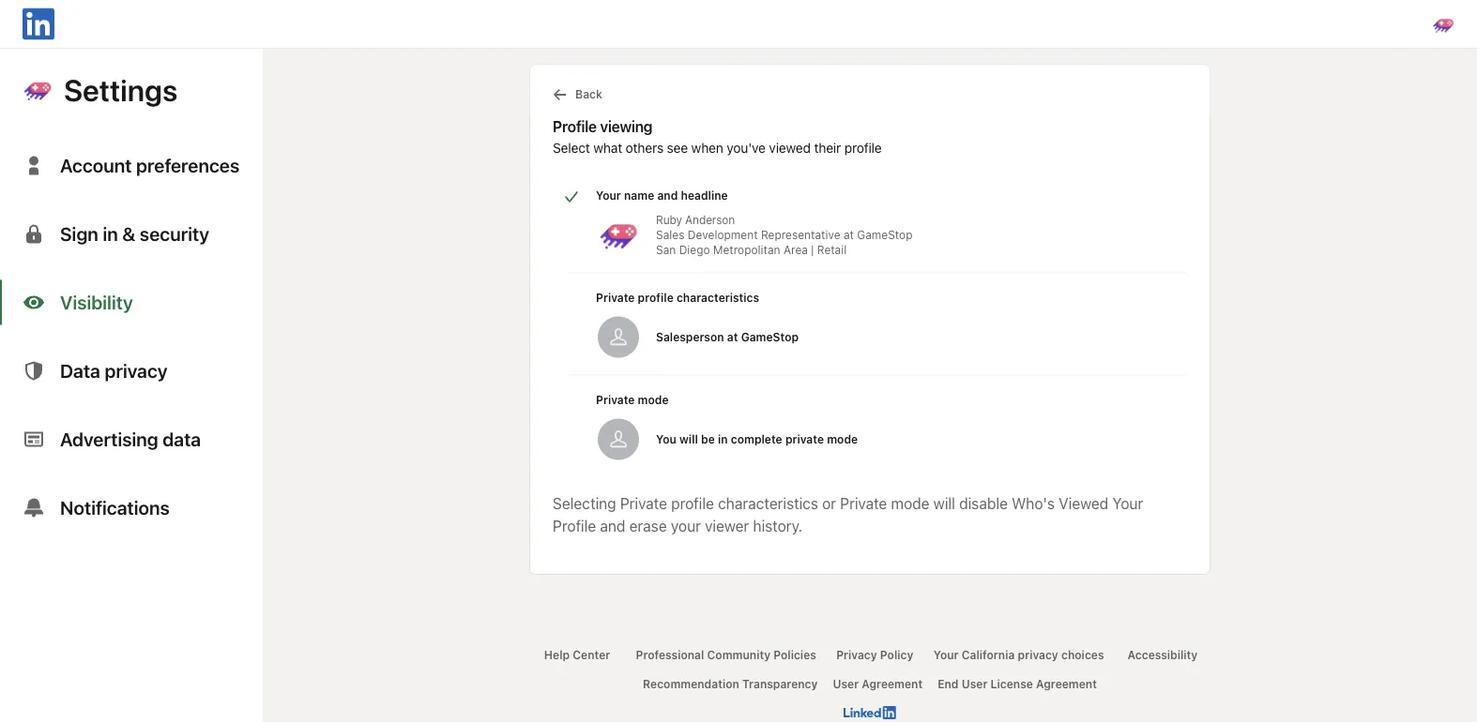 Task type: vqa. For each thing, say whether or not it's contained in the screenshot.
clock image
no



Task type: describe. For each thing, give the bounding box(es) containing it.
advertising data link
[[0, 406, 263, 474]]

california
[[962, 649, 1015, 662]]

recommendation transparency
[[643, 678, 818, 692]]

notifications link
[[0, 474, 263, 550]]

help
[[544, 649, 570, 662]]

help center
[[544, 649, 611, 662]]

recommendation transparency link
[[643, 678, 818, 692]]

user agreement link
[[833, 678, 923, 692]]

1 vertical spatial privacy
[[1018, 649, 1059, 662]]

&
[[122, 223, 135, 245]]

professional community policies
[[636, 649, 817, 662]]

data privacy
[[60, 360, 168, 382]]

center
[[573, 649, 611, 662]]

professional
[[636, 649, 705, 662]]

profile
[[553, 118, 597, 136]]

0 horizontal spatial privacy
[[105, 360, 168, 382]]

data
[[60, 360, 100, 382]]

privacy policy link
[[837, 649, 914, 662]]

choices
[[1062, 649, 1105, 662]]

privacy policy
[[837, 649, 914, 662]]

community
[[708, 649, 771, 662]]

1 horizontal spatial your profile photo image
[[1433, 14, 1455, 36]]

account preferences link
[[0, 131, 263, 200]]

1 agreement from the left
[[862, 678, 923, 692]]

advertising
[[60, 429, 158, 451]]

in
[[103, 223, 118, 245]]

account
[[60, 154, 132, 177]]

recommendation
[[643, 678, 740, 692]]

your
[[934, 649, 959, 662]]

notifications
[[60, 497, 170, 519]]

settings
[[64, 72, 178, 108]]

viewing
[[600, 118, 653, 136]]

end user license agreement
[[938, 678, 1097, 692]]

sign in & security link
[[0, 200, 263, 269]]

user agreement
[[833, 678, 923, 692]]

your california privacy choices link
[[934, 649, 1105, 662]]

1 user from the left
[[833, 678, 859, 692]]

privacy
[[837, 649, 878, 662]]

back
[[576, 88, 603, 101]]



Task type: locate. For each thing, give the bounding box(es) containing it.
policies
[[774, 649, 817, 662]]

policy
[[881, 649, 914, 662]]

sign in & security
[[60, 223, 209, 245]]

end
[[938, 678, 959, 692]]

1 horizontal spatial privacy
[[1018, 649, 1059, 662]]

end user license agreement link
[[938, 678, 1097, 692]]

data privacy link
[[0, 337, 263, 406]]

1 vertical spatial your profile photo image
[[23, 75, 53, 105]]

profile viewing
[[553, 118, 653, 136]]

security
[[140, 223, 209, 245]]

0 vertical spatial privacy
[[105, 360, 168, 382]]

visibility link
[[0, 269, 263, 337]]

0 horizontal spatial your profile photo image
[[23, 75, 53, 105]]

visibility
[[60, 292, 133, 314]]

privacy
[[105, 360, 168, 382], [1018, 649, 1059, 662]]

user down privacy
[[833, 678, 859, 692]]

your california privacy choices
[[934, 649, 1105, 662]]

advertising data
[[60, 429, 201, 451]]

privacy up end user license agreement link
[[1018, 649, 1059, 662]]

help center link
[[544, 649, 611, 662]]

preferences
[[136, 154, 240, 177]]

accessibility link
[[1128, 649, 1198, 662]]

user right end
[[962, 678, 988, 692]]

0 horizontal spatial user
[[833, 678, 859, 692]]

0 horizontal spatial agreement
[[862, 678, 923, 692]]

agreement down policy at right bottom
[[862, 678, 923, 692]]

agreement
[[862, 678, 923, 692], [1037, 678, 1097, 692]]

agreement down choices
[[1037, 678, 1097, 692]]

accessibility
[[1128, 649, 1198, 662]]

data
[[163, 429, 201, 451]]

sign
[[60, 223, 98, 245]]

your profile photo image
[[1433, 14, 1455, 36], [23, 75, 53, 105]]

transparency
[[743, 678, 818, 692]]

2 agreement from the left
[[1037, 678, 1097, 692]]

2 user from the left
[[962, 678, 988, 692]]

user
[[833, 678, 859, 692], [962, 678, 988, 692]]

professional community policies link
[[636, 649, 817, 662]]

privacy right data on the left of page
[[105, 360, 168, 382]]

account preferences
[[60, 154, 240, 177]]

0 vertical spatial your profile photo image
[[1433, 14, 1455, 36]]

1 horizontal spatial agreement
[[1037, 678, 1097, 692]]

back link
[[553, 87, 603, 102]]

1 horizontal spatial user
[[962, 678, 988, 692]]

license
[[991, 678, 1034, 692]]



